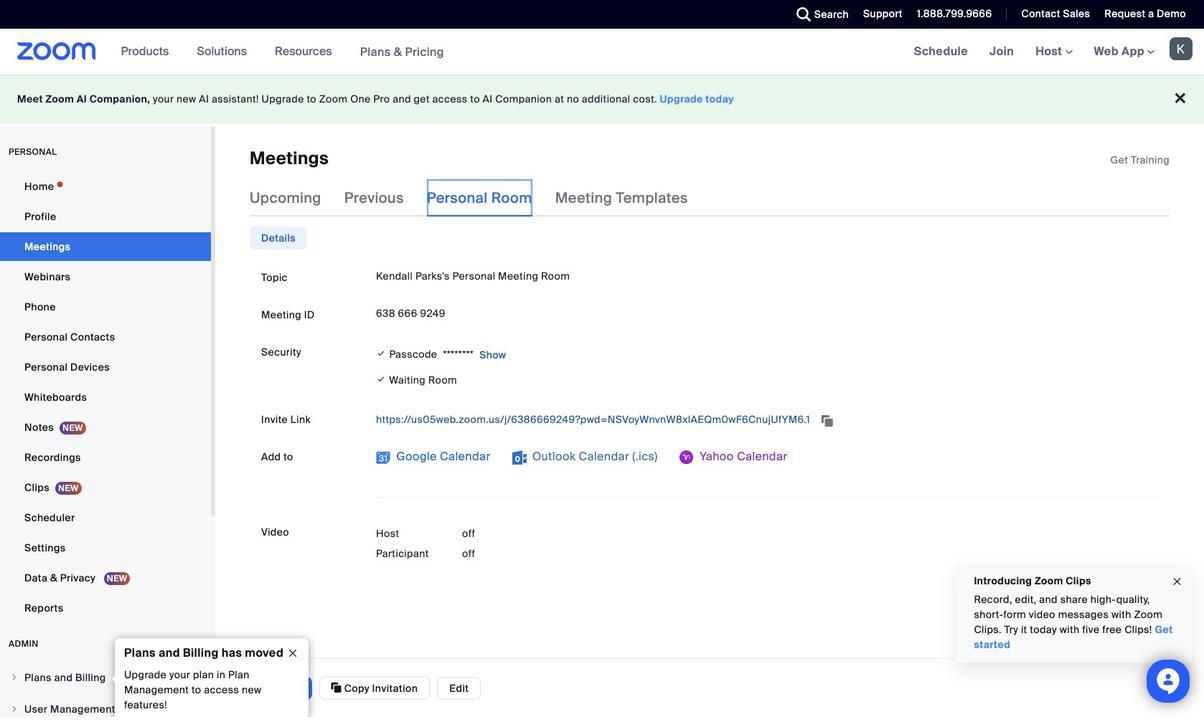 Task type: locate. For each thing, give the bounding box(es) containing it.
1 btn image from the left
[[376, 451, 390, 465]]

billing up the plan
[[183, 646, 219, 661]]

today
[[706, 93, 734, 106], [1030, 624, 1057, 637]]

1 vertical spatial management
[[50, 703, 115, 716]]

short-
[[974, 609, 1004, 622]]

host element for host
[[462, 527, 548, 542]]

1 horizontal spatial billing
[[183, 646, 219, 661]]

2 btn image from the left
[[512, 451, 527, 465]]

plans for plans and billing has moved
[[124, 646, 156, 661]]

web app
[[1094, 44, 1145, 59]]

yahoo
[[700, 450, 734, 465]]

privacy
[[60, 572, 96, 585]]

calendar
[[440, 450, 491, 465], [579, 450, 630, 465], [737, 450, 788, 465]]

user
[[24, 703, 48, 716]]

get for get started
[[1155, 624, 1173, 637]]

0 vertical spatial with
[[1112, 609, 1132, 622]]

btn image
[[680, 451, 694, 465]]

passcode ******** show
[[389, 348, 506, 362]]

2 horizontal spatial room
[[541, 270, 570, 283]]

1 horizontal spatial new
[[242, 684, 262, 697]]

to right add
[[284, 451, 293, 464]]

banner
[[0, 29, 1204, 75]]

show
[[480, 349, 506, 362]]

web
[[1094, 44, 1119, 59]]

1 horizontal spatial management
[[124, 684, 189, 697]]

1 vertical spatial &
[[50, 572, 58, 585]]

new left assistant!
[[177, 93, 196, 106]]

new inside meet zoom ai companion, footer
[[177, 93, 196, 106]]

2 horizontal spatial plans
[[360, 44, 391, 59]]

support link
[[853, 0, 906, 29], [864, 7, 903, 20]]

zoom right meet
[[46, 93, 74, 106]]

upgrade right cost.
[[660, 93, 703, 106]]

passcode
[[389, 348, 437, 361]]

1 vertical spatial host element
[[462, 547, 548, 562]]

2 horizontal spatial meeting
[[555, 189, 612, 208]]

1 vertical spatial clips
[[1066, 575, 1091, 588]]

and left "get"
[[393, 93, 411, 106]]

add to element
[[376, 446, 1159, 483]]

0 horizontal spatial calendar
[[440, 450, 491, 465]]

btn image left outlook at the left bottom of the page
[[512, 451, 527, 465]]

plans up the meet zoom ai companion, your new ai assistant! upgrade to zoom one pro and get access to ai companion at no additional cost. upgrade today
[[360, 44, 391, 59]]

off for host
[[462, 528, 475, 541]]

1 calendar from the left
[[440, 450, 491, 465]]

& for pricing
[[394, 44, 402, 59]]

topic
[[261, 272, 288, 285]]

plans inside menu item
[[24, 672, 52, 685]]

new down plan at the left of page
[[242, 684, 262, 697]]

& right data
[[50, 572, 58, 585]]

1 host element from the top
[[462, 527, 548, 542]]

personal
[[427, 189, 488, 208], [453, 270, 496, 283], [24, 331, 68, 344], [24, 361, 68, 374]]

0 horizontal spatial billing
[[75, 672, 106, 685]]

https://us05web.zoom.us/j/6386669249?pwd=nsvoywnvnw8xlaeqm0wf6cnujufym6.1 application
[[376, 409, 1159, 432]]

pricing
[[405, 44, 444, 59]]

management up features!
[[124, 684, 189, 697]]

data & privacy link
[[0, 564, 211, 593]]

request
[[1105, 7, 1146, 20]]

calendar down https://us05web.zoom.us/j/6386669249?pwd=nsvoywnvnw8xlaeqm0wf6cnujufym6.1 application
[[737, 450, 788, 465]]

3 calendar from the left
[[737, 450, 788, 465]]

0 vertical spatial your
[[153, 93, 174, 106]]

clips up share
[[1066, 575, 1091, 588]]

checked image left waiting
[[376, 373, 386, 388]]

start button
[[265, 677, 312, 700]]

plan
[[193, 669, 214, 682]]

1 vertical spatial room
[[541, 270, 570, 283]]

ai left assistant!
[[199, 93, 209, 106]]

1 vertical spatial off
[[462, 548, 475, 561]]

1 vertical spatial checked image
[[376, 373, 386, 388]]

messages
[[1058, 609, 1109, 622]]

billing inside menu item
[[75, 672, 106, 685]]

plans up "user" at the bottom of the page
[[24, 672, 52, 685]]

1 vertical spatial host
[[376, 528, 399, 541]]

personal menu menu
[[0, 172, 211, 624]]

pro
[[374, 93, 390, 106]]

ai left companion,
[[77, 93, 87, 106]]

0 vertical spatial management
[[124, 684, 189, 697]]

zoom
[[46, 93, 74, 106], [319, 93, 348, 106], [1035, 575, 1063, 588], [1134, 609, 1163, 622]]

join
[[990, 44, 1014, 59]]

1 horizontal spatial ai
[[199, 93, 209, 106]]

1 right image from the top
[[10, 674, 19, 683]]

0 vertical spatial access
[[433, 93, 468, 106]]

0 horizontal spatial room
[[428, 374, 457, 387]]

and
[[393, 93, 411, 106], [1039, 594, 1058, 607], [159, 646, 180, 661], [54, 672, 73, 685]]

right image inside user management menu item
[[10, 706, 19, 714]]

waiting room
[[386, 374, 457, 387]]

1 horizontal spatial access
[[433, 93, 468, 106]]

personal inside topic element
[[453, 270, 496, 283]]

1 vertical spatial your
[[169, 669, 190, 682]]

checked image
[[376, 347, 386, 361], [376, 373, 386, 388]]

1 horizontal spatial with
[[1112, 609, 1132, 622]]

sales
[[1063, 7, 1091, 20]]

in
[[217, 669, 226, 682]]

calendar for yahoo
[[737, 450, 788, 465]]

btn image for outlook calendar (.ics)
[[512, 451, 527, 465]]

plans inside product information navigation
[[360, 44, 391, 59]]

meetings up upcoming
[[250, 147, 329, 169]]

1 horizontal spatial clips
[[1066, 575, 1091, 588]]

zoom left 'one'
[[319, 93, 348, 106]]

get left training
[[1111, 154, 1129, 167]]

meetings navigation
[[903, 29, 1204, 75]]

billing inside "tooltip"
[[183, 646, 219, 661]]

upgrade
[[262, 93, 304, 106], [660, 93, 703, 106], [124, 669, 167, 682]]

new inside the "upgrade your plan in plan management to access new features!"
[[242, 684, 262, 697]]

ai left companion
[[483, 93, 493, 106]]

plans inside "tooltip"
[[124, 646, 156, 661]]

1 horizontal spatial get
[[1155, 624, 1173, 637]]

your inside meet zoom ai companion, footer
[[153, 93, 174, 106]]

plan
[[228, 669, 250, 682]]

personal
[[9, 146, 57, 158]]

1 horizontal spatial meetings
[[250, 147, 329, 169]]

2 horizontal spatial ai
[[483, 93, 493, 106]]

get right clips!
[[1155, 624, 1173, 637]]

management
[[124, 684, 189, 697], [50, 703, 115, 716]]

details tab list
[[250, 227, 307, 250]]

meetings up webinars
[[24, 240, 71, 253]]

0 vertical spatial meetings
[[250, 147, 329, 169]]

to left companion
[[470, 93, 480, 106]]

2 vertical spatial room
[[428, 374, 457, 387]]

clips up scheduler at the left of the page
[[24, 482, 49, 495]]

management down plans and billing
[[50, 703, 115, 716]]

& for privacy
[[50, 572, 58, 585]]

2 host element from the top
[[462, 547, 548, 562]]

share
[[1060, 594, 1088, 607]]

calendar for google
[[440, 450, 491, 465]]

zoom inside record, edit, and share high-quality, short-form video messages with zoom clips. try it today with five free clips!
[[1134, 609, 1163, 622]]

0 horizontal spatial plans
[[24, 672, 52, 685]]

a
[[1149, 7, 1155, 20]]

0 vertical spatial get
[[1111, 154, 1129, 167]]

kendall
[[376, 270, 413, 283]]

scheduler link
[[0, 504, 211, 533]]

record,
[[974, 594, 1012, 607]]

quality,
[[1116, 594, 1150, 607]]

to down the plan
[[192, 684, 201, 697]]

right image down the admin
[[10, 674, 19, 683]]

schedule link
[[903, 29, 979, 75]]

right image for plans
[[10, 674, 19, 683]]

0 vertical spatial clips
[[24, 482, 49, 495]]

1 vertical spatial with
[[1060, 624, 1080, 637]]

profile
[[24, 210, 56, 223]]

1 off from the top
[[462, 528, 475, 541]]

0 vertical spatial right image
[[10, 674, 19, 683]]

right image left "user" at the bottom of the page
[[10, 706, 19, 714]]

btn image inside google calendar link
[[376, 451, 390, 465]]

1 horizontal spatial calendar
[[579, 450, 630, 465]]

app
[[1122, 44, 1145, 59]]

btn image for google calendar
[[376, 451, 390, 465]]

zoom up 'edit,'
[[1035, 575, 1063, 588]]

user management
[[24, 703, 115, 716]]

billing up user management menu item
[[75, 672, 106, 685]]

0 horizontal spatial &
[[50, 572, 58, 585]]

host element
[[462, 527, 548, 542], [462, 547, 548, 562]]

checked image left passcode
[[376, 347, 386, 361]]

plans up 'plans and billing' menu item
[[124, 646, 156, 661]]

0 horizontal spatial upgrade
[[124, 669, 167, 682]]

meetings link
[[0, 233, 211, 261]]

0 vertical spatial host element
[[462, 527, 548, 542]]

management inside the "upgrade your plan in plan management to access new features!"
[[124, 684, 189, 697]]

0 vertical spatial room
[[491, 189, 532, 208]]

0 vertical spatial checked image
[[376, 347, 386, 361]]

0 horizontal spatial meeting
[[261, 309, 302, 322]]

1 vertical spatial get
[[1155, 624, 1173, 637]]

meeting for meeting id
[[261, 309, 302, 322]]

with down 'messages'
[[1060, 624, 1080, 637]]

right image for user
[[10, 706, 19, 714]]

0 horizontal spatial access
[[204, 684, 239, 697]]

billing for plans and billing has moved
[[183, 646, 219, 661]]

room inside tabs of meeting tab list
[[491, 189, 532, 208]]

home link
[[0, 172, 211, 201]]

devices
[[70, 361, 110, 374]]

access down in
[[204, 684, 239, 697]]

request a demo
[[1105, 7, 1187, 20]]

host element for participant
[[462, 547, 548, 562]]

access right "get"
[[433, 93, 468, 106]]

right image inside 'plans and billing' menu item
[[10, 674, 19, 683]]

1 vertical spatial meetings
[[24, 240, 71, 253]]

0 horizontal spatial ai
[[77, 93, 87, 106]]

1 horizontal spatial plans
[[124, 646, 156, 661]]

contact sales
[[1022, 7, 1091, 20]]

personal inside 'link'
[[24, 361, 68, 374]]

with up 'free'
[[1112, 609, 1132, 622]]

edit
[[450, 682, 469, 695]]

0 vertical spatial today
[[706, 93, 734, 106]]

1 ai from the left
[[77, 93, 87, 106]]

0 horizontal spatial clips
[[24, 482, 49, 495]]

1 horizontal spatial &
[[394, 44, 402, 59]]

& inside product information navigation
[[394, 44, 402, 59]]

phone link
[[0, 293, 211, 322]]

1 horizontal spatial host
[[1036, 44, 1066, 59]]

2 right image from the top
[[10, 706, 19, 714]]

3 ai from the left
[[483, 93, 493, 106]]

management inside menu item
[[50, 703, 115, 716]]

calendar down the 'https://us05web.zoom.us/j/6386669249?pwd=nsvoywnvnw8xlaeqm0wf6cnujufym6.1' link
[[579, 450, 630, 465]]

has
[[222, 646, 242, 661]]

0 horizontal spatial get
[[1111, 154, 1129, 167]]

zoom up clips!
[[1134, 609, 1163, 622]]

0 horizontal spatial management
[[50, 703, 115, 716]]

2 horizontal spatial upgrade
[[660, 93, 703, 106]]

with
[[1112, 609, 1132, 622], [1060, 624, 1080, 637]]

1 horizontal spatial meeting
[[498, 270, 538, 283]]

0 horizontal spatial meetings
[[24, 240, 71, 253]]

1 horizontal spatial btn image
[[512, 451, 527, 465]]

0 horizontal spatial new
[[177, 93, 196, 106]]

2 off from the top
[[462, 548, 475, 561]]

1 horizontal spatial today
[[1030, 624, 1057, 637]]

host up participant
[[376, 528, 399, 541]]

2 vertical spatial plans
[[24, 672, 52, 685]]

off
[[462, 528, 475, 541], [462, 548, 475, 561]]

& inside the personal menu menu
[[50, 572, 58, 585]]

data
[[24, 572, 48, 585]]

kendall parks's personal meeting room
[[376, 270, 570, 283]]

1 vertical spatial new
[[242, 684, 262, 697]]

1 vertical spatial today
[[1030, 624, 1057, 637]]

0 horizontal spatial btn image
[[376, 451, 390, 465]]

1.888.799.9666
[[917, 7, 992, 20]]

edit,
[[1015, 594, 1037, 607]]

btn image inside outlook calendar (.ics) link
[[512, 451, 527, 465]]

0 horizontal spatial with
[[1060, 624, 1080, 637]]

********
[[443, 348, 474, 361]]

1 vertical spatial plans
[[124, 646, 156, 661]]

meeting
[[555, 189, 612, 208], [498, 270, 538, 283], [261, 309, 302, 322]]

2 vertical spatial meeting
[[261, 309, 302, 322]]

666
[[398, 308, 418, 320]]

calendar for outlook
[[579, 450, 630, 465]]

0 vertical spatial off
[[462, 528, 475, 541]]

& left pricing
[[394, 44, 402, 59]]

0 vertical spatial new
[[177, 93, 196, 106]]

data & privacy
[[24, 572, 98, 585]]

plans and billing
[[24, 672, 106, 685]]

room
[[491, 189, 532, 208], [541, 270, 570, 283], [428, 374, 457, 387]]

right image
[[10, 674, 19, 683], [10, 706, 19, 714]]

1 vertical spatial billing
[[75, 672, 106, 685]]

get inside get started
[[1155, 624, 1173, 637]]

to
[[307, 93, 317, 106], [470, 93, 480, 106], [284, 451, 293, 464], [192, 684, 201, 697]]

1 vertical spatial access
[[204, 684, 239, 697]]

0 vertical spatial billing
[[183, 646, 219, 661]]

host down the contact sales
[[1036, 44, 1066, 59]]

and up video on the right
[[1039, 594, 1058, 607]]

plans for plans & pricing
[[360, 44, 391, 59]]

your
[[153, 93, 174, 106], [169, 669, 190, 682]]

your left the plan
[[169, 669, 190, 682]]

personal inside tabs of meeting tab list
[[427, 189, 488, 208]]

1 horizontal spatial room
[[491, 189, 532, 208]]

meet zoom ai companion, your new ai assistant! upgrade to zoom one pro and get access to ai companion at no additional cost. upgrade today
[[17, 93, 734, 106]]

phone
[[24, 301, 56, 314]]

0 vertical spatial meeting
[[555, 189, 612, 208]]

1 vertical spatial right image
[[10, 706, 19, 714]]

upgrade your plan in plan management to access new features!
[[124, 669, 262, 712]]

0 vertical spatial plans
[[360, 44, 391, 59]]

(.ics)
[[633, 450, 658, 465]]

your right companion,
[[153, 93, 174, 106]]

and up user management
[[54, 672, 73, 685]]

invitation
[[372, 683, 418, 696]]

clips inside the personal menu menu
[[24, 482, 49, 495]]

calendar right google
[[440, 450, 491, 465]]

btn image
[[376, 451, 390, 465], [512, 451, 527, 465]]

support
[[864, 7, 903, 20]]

room inside topic element
[[541, 270, 570, 283]]

1 vertical spatial meeting
[[498, 270, 538, 283]]

0 vertical spatial &
[[394, 44, 402, 59]]

upgrade up features!
[[124, 669, 167, 682]]

2 horizontal spatial calendar
[[737, 450, 788, 465]]

meeting inside tab list
[[555, 189, 612, 208]]

show button
[[474, 344, 506, 367]]

plans and billing menu item
[[0, 665, 211, 695]]

link
[[291, 414, 311, 427]]

btn image left google
[[376, 451, 390, 465]]

upgrade down product information navigation
[[262, 93, 304, 106]]

contacts
[[70, 331, 115, 344]]

2 calendar from the left
[[579, 450, 630, 465]]

started
[[974, 639, 1011, 652]]

0 vertical spatial host
[[1036, 44, 1066, 59]]

0 horizontal spatial today
[[706, 93, 734, 106]]

access
[[433, 93, 468, 106], [204, 684, 239, 697]]

plans for plans and billing
[[24, 672, 52, 685]]

security
[[261, 346, 301, 359]]

and up the "upgrade your plan in plan management to access new features!"
[[159, 646, 180, 661]]



Task type: describe. For each thing, give the bounding box(es) containing it.
invite
[[261, 414, 288, 427]]

get
[[414, 93, 430, 106]]

personal for personal devices
[[24, 361, 68, 374]]

google calendar link
[[376, 446, 491, 469]]

features!
[[124, 699, 167, 712]]

get training
[[1111, 154, 1170, 167]]

reports
[[24, 602, 63, 615]]

get training link
[[1111, 154, 1170, 167]]

webinars
[[24, 271, 71, 284]]

meetings inside the personal menu menu
[[24, 240, 71, 253]]

personal for personal contacts
[[24, 331, 68, 344]]

get for get training
[[1111, 154, 1129, 167]]

topic element
[[376, 267, 1159, 287]]

five
[[1082, 624, 1100, 637]]

access inside the "upgrade your plan in plan management to access new features!"
[[204, 684, 239, 697]]

companion,
[[89, 93, 150, 106]]

banner containing products
[[0, 29, 1204, 75]]

clips.
[[974, 624, 1002, 637]]

start
[[276, 682, 300, 695]]

plans & pricing
[[360, 44, 444, 59]]

training
[[1131, 154, 1170, 167]]

1 horizontal spatial upgrade
[[262, 93, 304, 106]]

host inside meetings navigation
[[1036, 44, 1066, 59]]

profile link
[[0, 202, 211, 231]]

copy image
[[331, 682, 342, 695]]

profile picture image
[[1170, 37, 1193, 60]]

https://us05web.zoom.us/j/6386669249?pwd=nsvoywnvnw8xlaeqm0wf6cnujufym6.1 link
[[376, 414, 813, 427]]

assistant!
[[212, 93, 259, 106]]

2 checked image from the top
[[376, 373, 386, 388]]

video
[[261, 526, 289, 539]]

waiting
[[389, 374, 426, 387]]

meeting id
[[261, 309, 315, 322]]

personal contacts
[[24, 331, 115, 344]]

high-
[[1091, 594, 1116, 607]]

tabs of meeting tab list
[[250, 180, 711, 217]]

to inside the "upgrade your plan in plan management to access new features!"
[[192, 684, 201, 697]]

host button
[[1036, 44, 1073, 59]]

today inside meet zoom ai companion, footer
[[706, 93, 734, 106]]

additional
[[582, 93, 631, 106]]

no
[[567, 93, 579, 106]]

2 ai from the left
[[199, 93, 209, 106]]

video
[[1029, 609, 1056, 622]]

personal room
[[427, 189, 532, 208]]

room for personal room
[[491, 189, 532, 208]]

at
[[555, 93, 564, 106]]

settings link
[[0, 534, 211, 563]]

admin menu menu
[[0, 665, 211, 718]]

meet
[[17, 93, 43, 106]]

record, edit, and share high-quality, short-form video messages with zoom clips. try it today with five free clips!
[[974, 594, 1163, 637]]

zoom logo image
[[17, 42, 96, 60]]

google
[[396, 450, 437, 465]]

1 checked image from the top
[[376, 347, 386, 361]]

settings
[[24, 542, 66, 555]]

plans and billing has moved tooltip
[[111, 639, 309, 718]]

yahoo calendar link
[[680, 446, 788, 469]]

products button
[[121, 29, 175, 75]]

user management menu item
[[0, 696, 211, 718]]

0 horizontal spatial host
[[376, 528, 399, 541]]

access inside meet zoom ai companion, footer
[[433, 93, 468, 106]]

9249
[[420, 308, 446, 320]]

scheduler
[[24, 512, 75, 525]]

and inside plans and billing has moved "tooltip"
[[159, 646, 180, 661]]

free
[[1102, 624, 1122, 637]]

schedule
[[914, 44, 968, 59]]

and inside meet zoom ai companion, footer
[[393, 93, 411, 106]]

638 666 9249
[[376, 308, 446, 320]]

whiteboards link
[[0, 383, 211, 412]]

get started
[[974, 624, 1173, 652]]

contact
[[1022, 7, 1061, 20]]

get started link
[[974, 624, 1173, 652]]

parks's
[[416, 270, 450, 283]]

and inside 'plans and billing' menu item
[[54, 672, 73, 685]]

search button
[[786, 0, 853, 29]]

room for waiting room
[[428, 374, 457, 387]]

resources
[[275, 44, 332, 59]]

form
[[1004, 609, 1026, 622]]

clips link
[[0, 474, 211, 502]]

close image
[[1172, 574, 1184, 590]]

yahoo calendar
[[697, 450, 788, 465]]

one
[[350, 93, 371, 106]]

product information navigation
[[110, 29, 455, 75]]

upgrade inside the "upgrade your plan in plan management to access new features!"
[[124, 669, 167, 682]]

to down resources dropdown button at the top
[[307, 93, 317, 106]]

copy
[[344, 683, 370, 696]]

join link
[[979, 29, 1025, 75]]

personal contacts link
[[0, 323, 211, 352]]

details tab
[[250, 227, 307, 250]]

personal devices link
[[0, 353, 211, 382]]

meet zoom ai companion, footer
[[0, 75, 1204, 124]]

today inside record, edit, and share high-quality, short-form video messages with zoom clips. try it today with five free clips!
[[1030, 624, 1057, 637]]

previous
[[344, 189, 404, 208]]

personal for personal room
[[427, 189, 488, 208]]

products
[[121, 44, 169, 59]]

try
[[1004, 624, 1018, 637]]

recordings link
[[0, 444, 211, 472]]

close image
[[281, 647, 304, 660]]

billing for plans and billing
[[75, 672, 106, 685]]

edit button
[[437, 677, 481, 700]]

notes
[[24, 421, 54, 434]]

638
[[376, 308, 395, 320]]

resources button
[[275, 29, 339, 75]]

and inside record, edit, and share high-quality, short-form video messages with zoom clips. try it today with five free clips!
[[1039, 594, 1058, 607]]

your inside the "upgrade your plan in plan management to access new features!"
[[169, 669, 190, 682]]

copy url image
[[820, 416, 835, 426]]

outlook calendar (.ics)
[[529, 450, 658, 465]]

meeting inside topic element
[[498, 270, 538, 283]]

upcoming
[[250, 189, 321, 208]]

off for participant
[[462, 548, 475, 561]]

outlook calendar (.ics) link
[[512, 446, 658, 469]]

details
[[261, 232, 296, 245]]

cost.
[[633, 93, 657, 106]]

meeting for meeting templates
[[555, 189, 612, 208]]

copy invitation button
[[319, 677, 430, 701]]



Task type: vqa. For each thing, say whether or not it's contained in the screenshot.
"Zoom" within RECORD, EDIT, AND SHARE HIGH-QUALITY, SHORT-FORM VIDEO MESSAGES WITH ZOOM CLIPS. TRY IT TODAY WITH FIVE FREE CLIPS!
yes



